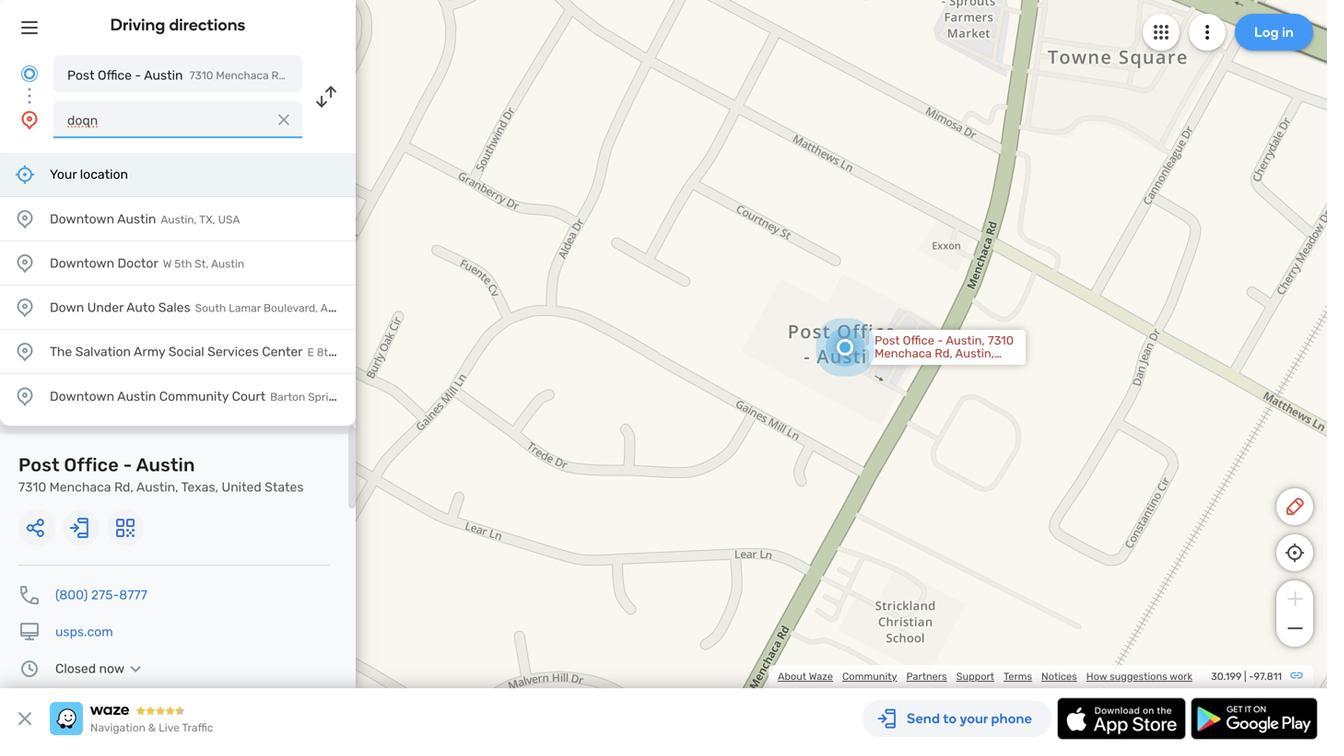 Task type: describe. For each thing, give the bounding box(es) containing it.
terms link
[[1004, 671, 1033, 683]]

menchaca for austin
[[49, 480, 111, 495]]

office for post office - austin, 7310 menchaca rd, austin, texas, united states
[[903, 334, 935, 348]]

275-
[[91, 588, 119, 603]]

3 option from the top
[[0, 286, 356, 330]]

austin for post office - austin 7310 menchaca rd, austin, texas, united states
[[136, 455, 195, 476]]

notices link
[[1042, 671, 1078, 683]]

30.199 | -97.811
[[1212, 671, 1282, 683]]

zoom in image
[[1284, 588, 1307, 610]]

5 option from the top
[[0, 374, 356, 419]]

states for austin
[[265, 480, 304, 495]]

live
[[159, 722, 180, 735]]

1 vertical spatial x image
[[14, 708, 36, 730]]

|
[[1245, 671, 1247, 683]]

7310 for austin,
[[988, 334, 1014, 348]]

link image
[[1290, 668, 1305, 683]]

how
[[1087, 671, 1108, 683]]

community
[[843, 671, 898, 683]]

about
[[778, 671, 807, 683]]

how suggestions work link
[[1087, 671, 1193, 683]]

community link
[[843, 671, 898, 683]]

austin for post office - austin
[[144, 68, 183, 83]]

(800) 275-8777
[[55, 588, 147, 603]]

- for post office - austin
[[135, 68, 141, 83]]

united for austin
[[222, 480, 262, 495]]

navigation
[[90, 722, 146, 735]]

menchaca for austin,
[[875, 347, 932, 361]]

clock image
[[18, 658, 41, 680]]

usps.com
[[55, 625, 113, 640]]

suggestions
[[1110, 671, 1168, 683]]

current location image
[[18, 63, 41, 85]]

97.811
[[1254, 671, 1282, 683]]

computer image
[[18, 621, 41, 644]]

4 option from the top
[[0, 330, 356, 374]]

work
[[1170, 671, 1193, 683]]

usps.com link
[[55, 625, 113, 640]]

call image
[[18, 585, 41, 607]]

terms
[[1004, 671, 1033, 683]]

post office - austin 7310 menchaca rd, austin, texas, united states
[[18, 455, 304, 495]]

&
[[148, 722, 156, 735]]



Task type: locate. For each thing, give the bounding box(es) containing it.
0 vertical spatial location image
[[14, 208, 36, 230]]

austin
[[144, 68, 183, 83], [136, 455, 195, 476]]

- inside post office - austin 7310 menchaca rd, austin, texas, united states
[[123, 455, 132, 476]]

7310 for austin
[[18, 480, 46, 495]]

post inside post office - austin, 7310 menchaca rd, austin, texas, united states
[[875, 334, 900, 348]]

- for post office - austin 7310 menchaca rd, austin, texas, united states
[[123, 455, 132, 476]]

directions
[[169, 15, 246, 35]]

post office - austin
[[67, 68, 183, 83]]

zoom out image
[[1284, 618, 1307, 640]]

austin,
[[946, 334, 985, 348], [956, 347, 995, 361], [136, 480, 178, 495]]

(800) 275-8777 link
[[55, 588, 147, 603]]

1 horizontal spatial united
[[912, 360, 949, 374]]

- inside post office - austin, 7310 menchaca rd, austin, texas, united states
[[938, 334, 944, 348]]

2 location image from the top
[[14, 341, 36, 363]]

0 horizontal spatial rd,
[[114, 480, 134, 495]]

rd, inside post office - austin 7310 menchaca rd, austin, texas, united states
[[114, 480, 134, 495]]

0 horizontal spatial 7310
[[18, 480, 46, 495]]

navigation & live traffic
[[90, 722, 213, 735]]

recenter image
[[14, 164, 36, 186]]

1 vertical spatial austin
[[136, 455, 195, 476]]

location image
[[18, 109, 41, 131], [14, 252, 36, 274], [14, 296, 36, 319], [14, 385, 36, 408]]

partners
[[907, 671, 947, 683]]

post for post office - austin, 7310 menchaca rd, austin, texas, united states
[[875, 334, 900, 348]]

austin inside post office - austin 7310 menchaca rd, austin, texas, united states
[[136, 455, 195, 476]]

0 vertical spatial post
[[67, 68, 95, 83]]

1 horizontal spatial states
[[952, 360, 989, 374]]

1 vertical spatial location image
[[14, 341, 36, 363]]

0 horizontal spatial states
[[265, 480, 304, 495]]

menchaca inside post office - austin, 7310 menchaca rd, austin, texas, united states
[[875, 347, 932, 361]]

united for austin,
[[912, 360, 949, 374]]

closed now
[[55, 662, 125, 677]]

office inside post office - austin, 7310 menchaca rd, austin, texas, united states
[[903, 334, 935, 348]]

notices
[[1042, 671, 1078, 683]]

0 vertical spatial x image
[[275, 111, 293, 129]]

post
[[67, 68, 95, 83], [875, 334, 900, 348], [18, 455, 60, 476]]

1 vertical spatial rd,
[[114, 480, 134, 495]]

0 vertical spatial united
[[912, 360, 949, 374]]

1 vertical spatial 7310
[[18, 480, 46, 495]]

list box
[[0, 153, 356, 426]]

support link
[[957, 671, 995, 683]]

1 horizontal spatial 7310
[[988, 334, 1014, 348]]

texas, inside post office - austin, 7310 menchaca rd, austin, texas, united states
[[875, 360, 909, 374]]

united inside post office - austin 7310 menchaca rd, austin, texas, united states
[[222, 480, 262, 495]]

pencil image
[[1284, 496, 1306, 518]]

post inside post office - austin 7310 menchaca rd, austin, texas, united states
[[18, 455, 60, 476]]

(800)
[[55, 588, 88, 603]]

8777
[[119, 588, 147, 603]]

about waze community partners support terms notices how suggestions work
[[778, 671, 1193, 683]]

rd,
[[935, 347, 953, 361], [114, 480, 134, 495]]

0 vertical spatial office
[[98, 68, 132, 83]]

30.199
[[1212, 671, 1242, 683]]

0 horizontal spatial post
[[18, 455, 60, 476]]

0 horizontal spatial menchaca
[[49, 480, 111, 495]]

1 vertical spatial post
[[875, 334, 900, 348]]

- for 30.199 | -97.811
[[1250, 671, 1254, 683]]

rd, for austin,
[[935, 347, 953, 361]]

0 vertical spatial states
[[952, 360, 989, 374]]

united inside post office - austin, 7310 menchaca rd, austin, texas, united states
[[912, 360, 949, 374]]

1 vertical spatial office
[[903, 334, 935, 348]]

x image
[[275, 111, 293, 129], [14, 708, 36, 730]]

0 vertical spatial austin
[[144, 68, 183, 83]]

states for austin,
[[952, 360, 989, 374]]

office inside button
[[98, 68, 132, 83]]

traffic
[[182, 722, 213, 735]]

menchaca inside post office - austin 7310 menchaca rd, austin, texas, united states
[[49, 480, 111, 495]]

1 vertical spatial states
[[265, 480, 304, 495]]

states
[[952, 360, 989, 374], [265, 480, 304, 495]]

rd, for austin
[[114, 480, 134, 495]]

post for post office - austin 7310 menchaca rd, austin, texas, united states
[[18, 455, 60, 476]]

7310
[[988, 334, 1014, 348], [18, 480, 46, 495]]

states inside post office - austin 7310 menchaca rd, austin, texas, united states
[[265, 480, 304, 495]]

texas, for austin
[[181, 480, 218, 495]]

now
[[99, 662, 125, 677]]

austin, inside post office - austin 7310 menchaca rd, austin, texas, united states
[[136, 480, 178, 495]]

texas, inside post office - austin 7310 menchaca rd, austin, texas, united states
[[181, 480, 218, 495]]

0 vertical spatial 7310
[[988, 334, 1014, 348]]

driving directions
[[110, 15, 246, 35]]

austin inside button
[[144, 68, 183, 83]]

united
[[912, 360, 949, 374], [222, 480, 262, 495]]

1 horizontal spatial x image
[[275, 111, 293, 129]]

location image for third option from the bottom
[[14, 296, 36, 319]]

1 horizontal spatial rd,
[[935, 347, 953, 361]]

Choose destination text field
[[53, 101, 302, 138]]

7310 inside post office - austin 7310 menchaca rd, austin, texas, united states
[[18, 480, 46, 495]]

option
[[0, 197, 356, 242], [0, 242, 356, 286], [0, 286, 356, 330], [0, 330, 356, 374], [0, 374, 356, 419]]

post office - austin button
[[53, 55, 302, 92]]

0 horizontal spatial x image
[[14, 708, 36, 730]]

partners link
[[907, 671, 947, 683]]

-
[[135, 68, 141, 83], [938, 334, 944, 348], [123, 455, 132, 476], [1250, 671, 1254, 683]]

2 horizontal spatial post
[[875, 334, 900, 348]]

location image for fourth option from the bottom
[[14, 252, 36, 274]]

office
[[98, 68, 132, 83], [903, 334, 935, 348], [64, 455, 119, 476]]

0 horizontal spatial texas,
[[181, 480, 218, 495]]

0 vertical spatial texas,
[[875, 360, 909, 374]]

support
[[957, 671, 995, 683]]

1 vertical spatial united
[[222, 480, 262, 495]]

closed
[[55, 662, 96, 677]]

waze
[[809, 671, 833, 683]]

1 vertical spatial texas,
[[181, 480, 218, 495]]

closed now button
[[55, 662, 147, 677]]

- for post office - austin, 7310 menchaca rd, austin, texas, united states
[[938, 334, 944, 348]]

7310 inside post office - austin, 7310 menchaca rd, austin, texas, united states
[[988, 334, 1014, 348]]

- inside button
[[135, 68, 141, 83]]

1 option from the top
[[0, 197, 356, 242]]

2 vertical spatial post
[[18, 455, 60, 476]]

austin, for austin,
[[956, 347, 995, 361]]

texas, for austin,
[[875, 360, 909, 374]]

states inside post office - austin, 7310 menchaca rd, austin, texas, united states
[[952, 360, 989, 374]]

1 vertical spatial menchaca
[[49, 480, 111, 495]]

0 vertical spatial menchaca
[[875, 347, 932, 361]]

office inside post office - austin 7310 menchaca rd, austin, texas, united states
[[64, 455, 119, 476]]

post office - austin, 7310 menchaca rd, austin, texas, united states
[[875, 334, 1014, 374]]

driving
[[110, 15, 165, 35]]

post for post office - austin
[[67, 68, 95, 83]]

texas,
[[875, 360, 909, 374], [181, 480, 218, 495]]

office for post office - austin
[[98, 68, 132, 83]]

location image for 1st option from the bottom
[[14, 385, 36, 408]]

chevron down image
[[125, 662, 147, 677]]

2 vertical spatial office
[[64, 455, 119, 476]]

rd, inside post office - austin, 7310 menchaca rd, austin, texas, united states
[[935, 347, 953, 361]]

1 location image from the top
[[14, 208, 36, 230]]

2 option from the top
[[0, 242, 356, 286]]

0 vertical spatial rd,
[[935, 347, 953, 361]]

1 horizontal spatial menchaca
[[875, 347, 932, 361]]

about waze link
[[778, 671, 833, 683]]

austin, for austin
[[136, 480, 178, 495]]

office for post office - austin 7310 menchaca rd, austin, texas, united states
[[64, 455, 119, 476]]

post inside button
[[67, 68, 95, 83]]

location image
[[14, 208, 36, 230], [14, 341, 36, 363]]

menchaca
[[875, 347, 932, 361], [49, 480, 111, 495]]

0 horizontal spatial united
[[222, 480, 262, 495]]

1 horizontal spatial texas,
[[875, 360, 909, 374]]

1 horizontal spatial post
[[67, 68, 95, 83]]



Task type: vqa. For each thing, say whether or not it's contained in the screenshot.
reviews
no



